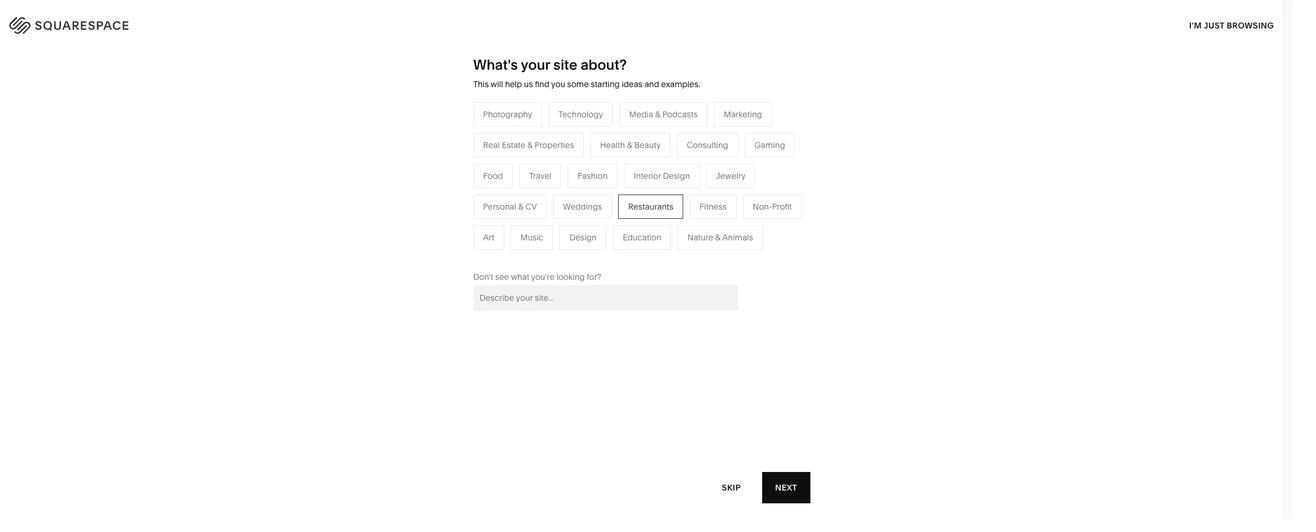 Task type: locate. For each thing, give the bounding box(es) containing it.
travel
[[512, 161, 534, 172], [529, 171, 552, 181]]

fitness up nature & animals option
[[700, 201, 727, 212]]

media
[[629, 109, 653, 120], [512, 196, 536, 207]]

0 horizontal spatial fitness
[[634, 196, 661, 207]]

looking
[[557, 272, 585, 282]]

0 horizontal spatial weddings
[[512, 231, 551, 242]]

media & podcasts link
[[512, 196, 592, 207]]

don't see what you're looking for?
[[473, 272, 601, 282]]

personal & cv
[[483, 201, 537, 212]]

nature & animals down home & decor link
[[634, 179, 700, 189]]

us
[[524, 79, 533, 89]]

0 vertical spatial design
[[663, 171, 690, 181]]

events link
[[512, 214, 549, 224]]

1 vertical spatial media
[[512, 196, 536, 207]]

0 vertical spatial real estate & properties
[[483, 140, 574, 150]]

0 vertical spatial properties
[[535, 140, 574, 150]]

marketing
[[724, 109, 762, 120]]

nature down the fitness option
[[687, 232, 713, 243]]

1 vertical spatial real
[[512, 249, 528, 259]]

nature & animals down the fitness option
[[687, 232, 753, 243]]

site
[[553, 56, 577, 73]]

non-profit
[[753, 201, 792, 212]]

Real Estate & Properties radio
[[473, 133, 584, 157]]

squarespace logo image
[[23, 14, 152, 33]]

0 horizontal spatial animals
[[669, 179, 700, 189]]

next
[[775, 483, 797, 493]]

events
[[512, 214, 537, 224]]

1 vertical spatial nature
[[687, 232, 713, 243]]

degraw element
[[486, 397, 797, 519]]

media & podcasts
[[629, 109, 698, 120], [512, 196, 580, 207]]

media & podcasts down and
[[629, 109, 698, 120]]

starting
[[591, 79, 620, 89]]

1 horizontal spatial fitness
[[700, 201, 727, 212]]

estate
[[502, 140, 525, 150], [530, 249, 554, 259]]

weddings
[[563, 201, 602, 212], [512, 231, 551, 242]]

1 horizontal spatial animals
[[722, 232, 753, 243]]

examples.
[[661, 79, 700, 89]]

0 horizontal spatial restaurants
[[512, 179, 557, 189]]

i'm just browsing link
[[1189, 9, 1274, 41]]

podcasts
[[662, 109, 698, 120], [545, 196, 580, 207]]

travel up media & podcasts link
[[529, 171, 552, 181]]

properties inside real estate & properties radio
[[535, 140, 574, 150]]

1 horizontal spatial weddings
[[563, 201, 602, 212]]

find
[[535, 79, 549, 89]]

0 vertical spatial estate
[[502, 140, 525, 150]]

properties up for?
[[563, 249, 602, 259]]

fitness down interior
[[634, 196, 661, 207]]

restaurants inside option
[[628, 201, 673, 212]]

1 horizontal spatial design
[[663, 171, 690, 181]]

0 horizontal spatial media & podcasts
[[512, 196, 580, 207]]

you
[[551, 79, 565, 89]]

fitness
[[634, 196, 661, 207], [700, 201, 727, 212]]

1 horizontal spatial estate
[[530, 249, 554, 259]]

0 vertical spatial nature
[[634, 179, 660, 189]]

1 vertical spatial podcasts
[[545, 196, 580, 207]]

1 horizontal spatial nature
[[687, 232, 713, 243]]

restaurants link
[[512, 179, 568, 189]]

media & podcasts down restaurants link
[[512, 196, 580, 207]]

real estate & properties down weddings link on the top of the page
[[512, 249, 602, 259]]

1 vertical spatial nature & animals
[[687, 232, 753, 243]]

weddings down events link at the top left
[[512, 231, 551, 242]]

Non-Profit radio
[[743, 195, 802, 219]]

Music radio
[[511, 225, 553, 250]]

properties up travel link
[[535, 140, 574, 150]]

properties
[[535, 140, 574, 150], [563, 249, 602, 259]]

restaurants down travel link
[[512, 179, 557, 189]]

health & beauty
[[600, 140, 661, 150]]

1 vertical spatial animals
[[722, 232, 753, 243]]

education
[[623, 232, 661, 243]]

1 vertical spatial properties
[[563, 249, 602, 259]]

0 horizontal spatial non-
[[443, 214, 462, 224]]

1 horizontal spatial media
[[629, 109, 653, 120]]

real inside real estate & properties radio
[[483, 140, 500, 150]]

Art radio
[[473, 225, 504, 250]]

consulting
[[687, 140, 728, 150]]

community & non-profits link
[[389, 214, 498, 224]]

1 horizontal spatial non-
[[753, 201, 772, 212]]

0 vertical spatial restaurants
[[512, 179, 557, 189]]

community & non-profits
[[389, 214, 486, 224]]

0 horizontal spatial podcasts
[[545, 196, 580, 207]]

0 vertical spatial podcasts
[[662, 109, 698, 120]]

0 vertical spatial real
[[483, 140, 500, 150]]

0 vertical spatial weddings
[[563, 201, 602, 212]]

&
[[655, 109, 661, 120], [527, 140, 533, 150], [627, 140, 632, 150], [660, 161, 665, 172], [662, 179, 667, 189], [538, 196, 543, 207], [518, 201, 524, 212], [435, 214, 441, 224], [715, 232, 721, 243], [556, 249, 561, 259]]

design inside interior design "option"
[[663, 171, 690, 181]]

podcasts down restaurants link
[[545, 196, 580, 207]]

nature & animals
[[634, 179, 700, 189], [687, 232, 753, 243]]

Fitness radio
[[690, 195, 737, 219]]

1 horizontal spatial media & podcasts
[[629, 109, 698, 120]]

nature & animals link
[[634, 179, 711, 189]]

travel link
[[512, 161, 546, 172]]

0 vertical spatial non-
[[753, 201, 772, 212]]

home & decor
[[634, 161, 690, 172]]

Food radio
[[473, 164, 513, 188]]

media up events
[[512, 196, 536, 207]]

decor
[[667, 161, 690, 172]]

1 horizontal spatial real
[[512, 249, 528, 259]]

1 vertical spatial estate
[[530, 249, 554, 259]]

animals
[[669, 179, 700, 189], [722, 232, 753, 243]]

& down and
[[655, 109, 661, 120]]

fashion
[[578, 171, 608, 181]]

estate down weddings link on the top of the page
[[530, 249, 554, 259]]

fitness inside option
[[700, 201, 727, 212]]

jewelry
[[716, 171, 746, 181]]

gaming
[[754, 140, 785, 150]]

this
[[473, 79, 489, 89]]

nature
[[634, 179, 660, 189], [687, 232, 713, 243]]

media inside option
[[629, 109, 653, 120]]

estate up travel link
[[502, 140, 525, 150]]

0 vertical spatial media & podcasts
[[629, 109, 698, 120]]

nature down home
[[634, 179, 660, 189]]

1 vertical spatial restaurants
[[628, 201, 673, 212]]

real up "food" option
[[483, 140, 500, 150]]

Marketing radio
[[714, 102, 772, 127]]

& right cv
[[538, 196, 543, 207]]

0 horizontal spatial design
[[570, 232, 597, 243]]

animals down the fitness option
[[722, 232, 753, 243]]

Jewelry radio
[[706, 164, 755, 188]]

home
[[634, 161, 658, 172]]

travel down real estate & properties radio
[[512, 161, 534, 172]]

real estate & properties up travel link
[[483, 140, 574, 150]]

real
[[483, 140, 500, 150], [512, 249, 528, 259]]

weddings up design option
[[563, 201, 602, 212]]

real down 'music'
[[512, 249, 528, 259]]

0 vertical spatial media
[[629, 109, 653, 120]]

your
[[521, 56, 550, 73]]

design
[[663, 171, 690, 181], [570, 232, 597, 243]]

1 horizontal spatial podcasts
[[662, 109, 698, 120]]

0 horizontal spatial estate
[[502, 140, 525, 150]]

1 vertical spatial real estate & properties
[[512, 249, 602, 259]]

1 vertical spatial design
[[570, 232, 597, 243]]

animals down the decor
[[669, 179, 700, 189]]

real estate & properties link
[[512, 249, 614, 259]]

1 horizontal spatial restaurants
[[628, 201, 673, 212]]

real estate & properties
[[483, 140, 574, 150], [512, 249, 602, 259]]

podcasts down examples.
[[662, 109, 698, 120]]

& right health
[[627, 140, 632, 150]]

Personal & CV radio
[[473, 195, 547, 219]]

& right home
[[660, 161, 665, 172]]

restaurants
[[512, 179, 557, 189], [628, 201, 673, 212]]

interior
[[634, 171, 661, 181]]

cv
[[526, 201, 537, 212]]

and
[[645, 79, 659, 89]]

media up beauty
[[629, 109, 653, 120]]

non-
[[753, 201, 772, 212], [443, 214, 462, 224]]

Nature & Animals radio
[[678, 225, 763, 250]]

log             in
[[1239, 18, 1269, 29]]

Weddings radio
[[553, 195, 612, 219]]

0 horizontal spatial real
[[483, 140, 500, 150]]

real estate & properties inside radio
[[483, 140, 574, 150]]

restaurants down interior
[[628, 201, 673, 212]]



Task type: vqa. For each thing, say whether or not it's contained in the screenshot.
'Design'
yes



Task type: describe. For each thing, give the bounding box(es) containing it.
log             in link
[[1239, 18, 1269, 29]]

& up travel link
[[527, 140, 533, 150]]

squarespace logo link
[[23, 14, 272, 33]]

1 vertical spatial media & podcasts
[[512, 196, 580, 207]]

estate inside radio
[[502, 140, 525, 150]]

for?
[[587, 272, 601, 282]]

& left cv
[[518, 201, 524, 212]]

just
[[1204, 20, 1225, 31]]

photography
[[483, 109, 532, 120]]

Design radio
[[560, 225, 607, 250]]

design inside design option
[[570, 232, 597, 243]]

music
[[520, 232, 543, 243]]

community
[[389, 214, 433, 224]]

profit
[[772, 201, 792, 212]]

nature inside option
[[687, 232, 713, 243]]

media & podcasts inside option
[[629, 109, 698, 120]]

what's your site about? this will help us find you some starting ideas and examples.
[[473, 56, 700, 89]]

weddings link
[[512, 231, 562, 242]]

art
[[483, 232, 494, 243]]

some
[[567, 79, 589, 89]]

0 horizontal spatial media
[[512, 196, 536, 207]]

what
[[511, 272, 529, 282]]

home & decor link
[[634, 161, 702, 172]]

log
[[1239, 18, 1258, 29]]

skip
[[722, 483, 741, 493]]

0 vertical spatial nature & animals
[[634, 179, 700, 189]]

podcasts inside media & podcasts option
[[662, 109, 698, 120]]

see
[[495, 272, 509, 282]]

next button
[[762, 472, 810, 504]]

Photography radio
[[473, 102, 542, 127]]

what's
[[473, 56, 518, 73]]

Don't see what you're looking for? field
[[473, 285, 738, 311]]

help
[[505, 79, 522, 89]]

you're
[[531, 272, 555, 282]]

interior design
[[634, 171, 690, 181]]

about?
[[581, 56, 627, 73]]

non- inside option
[[753, 201, 772, 212]]

skip button
[[709, 472, 754, 504]]

& inside 'option'
[[627, 140, 632, 150]]

Consulting radio
[[677, 133, 738, 157]]

weddings inside weddings radio
[[563, 201, 602, 212]]

i'm
[[1189, 20, 1202, 31]]

Media & Podcasts radio
[[619, 102, 708, 127]]

Fashion radio
[[568, 164, 618, 188]]

animals inside option
[[722, 232, 753, 243]]

profits
[[462, 214, 486, 224]]

Health & Beauty radio
[[590, 133, 671, 157]]

ideas
[[622, 79, 643, 89]]

health
[[600, 140, 625, 150]]

don't
[[473, 272, 493, 282]]

& down the fitness option
[[715, 232, 721, 243]]

Travel radio
[[519, 164, 561, 188]]

fitness link
[[634, 196, 673, 207]]

& right community
[[435, 214, 441, 224]]

1 vertical spatial non-
[[443, 214, 462, 224]]

will
[[491, 79, 503, 89]]

0 vertical spatial animals
[[669, 179, 700, 189]]

i'm just browsing
[[1189, 20, 1274, 31]]

0 horizontal spatial nature
[[634, 179, 660, 189]]

Technology radio
[[549, 102, 613, 127]]

travel inside option
[[529, 171, 552, 181]]

personal
[[483, 201, 516, 212]]

& down home & decor
[[662, 179, 667, 189]]

Gaming radio
[[745, 133, 795, 157]]

& up looking
[[556, 249, 561, 259]]

beauty
[[634, 140, 661, 150]]

in
[[1260, 18, 1269, 29]]

Education radio
[[613, 225, 671, 250]]

food
[[483, 171, 503, 181]]

degraw image
[[486, 397, 797, 519]]

browsing
[[1227, 20, 1274, 31]]

nature & animals inside nature & animals option
[[687, 232, 753, 243]]

Interior Design radio
[[624, 164, 700, 188]]

1 vertical spatial weddings
[[512, 231, 551, 242]]

technology
[[558, 109, 603, 120]]

Restaurants radio
[[618, 195, 683, 219]]



